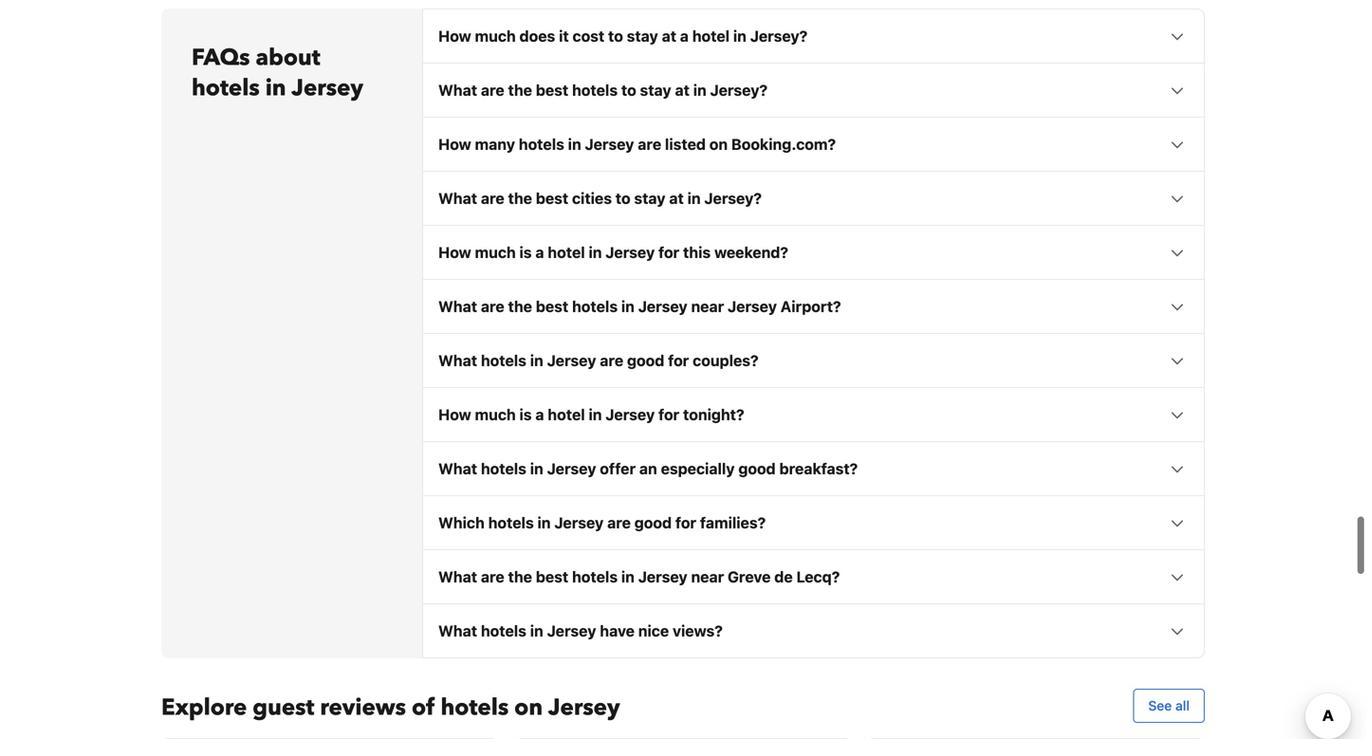 Task type: locate. For each thing, give the bounding box(es) containing it.
the for what are the best cities to stay at in jersey?
[[508, 189, 532, 207]]

to for hotels
[[622, 81, 637, 99]]

on right listed
[[710, 135, 728, 153]]

how much is a hotel in jersey for tonight? button
[[423, 388, 1204, 441]]

1 best from the top
[[536, 81, 569, 99]]

greve
[[728, 568, 771, 586]]

what inside dropdown button
[[438, 568, 477, 586]]

2 best from the top
[[536, 189, 569, 207]]

in down "how much is a hotel in jersey for tonight?"
[[530, 460, 544, 478]]

good down what are the best hotels in jersey near jersey airport?
[[627, 352, 665, 370]]

best up what hotels in jersey are good for couples?
[[536, 298, 569, 316]]

especially
[[661, 460, 735, 478]]

good for couples?
[[627, 352, 665, 370]]

to for cost
[[608, 27, 623, 45]]

0 vertical spatial at
[[662, 27, 677, 45]]

what hotels in jersey offer an especially good breakfast?
[[438, 460, 858, 478]]

0 vertical spatial a
[[680, 27, 689, 45]]

much inside "how much does it cost to stay at a hotel in jersey?" dropdown button
[[475, 27, 516, 45]]

what are the best hotels in jersey near greve de lecq? button
[[423, 550, 1204, 604]]

in inside what hotels in jersey offer an especially good breakfast? dropdown button
[[530, 460, 544, 478]]

4 the from the top
[[508, 568, 532, 586]]

in up this at the top right of page
[[688, 189, 701, 207]]

in right which
[[538, 514, 551, 532]]

in inside faqs about hotels in jersey
[[265, 73, 286, 104]]

4 best from the top
[[536, 568, 569, 586]]

the inside dropdown button
[[508, 568, 532, 586]]

1 vertical spatial to
[[622, 81, 637, 99]]

what inside 'dropdown button'
[[438, 622, 477, 640]]

7 what from the top
[[438, 622, 477, 640]]

0 vertical spatial hotel
[[693, 27, 730, 45]]

near inside dropdown button
[[691, 298, 724, 316]]

how much does it cost to stay at a hotel in jersey? button
[[423, 10, 1204, 63]]

booking.com?
[[732, 135, 836, 153]]

1 vertical spatial on
[[515, 692, 543, 724]]

in up "how much is a hotel in jersey for tonight?"
[[530, 352, 544, 370]]

of
[[412, 692, 435, 724]]

1 what from the top
[[438, 81, 477, 99]]

at
[[662, 27, 677, 45], [675, 81, 690, 99], [669, 189, 684, 207]]

1 vertical spatial good
[[739, 460, 776, 478]]

in down cities
[[589, 243, 602, 261]]

reviews
[[320, 692, 406, 724]]

all
[[1176, 698, 1190, 714]]

2 vertical spatial good
[[635, 514, 672, 532]]

2 vertical spatial much
[[475, 406, 516, 424]]

the
[[508, 81, 532, 99], [508, 189, 532, 207], [508, 298, 532, 316], [508, 568, 532, 586]]

1 vertical spatial near
[[691, 568, 724, 586]]

hotels inside 'dropdown button'
[[481, 622, 527, 640]]

2 is from the top
[[520, 406, 532, 424]]

for left couples?
[[668, 352, 689, 370]]

on
[[710, 135, 728, 153], [515, 692, 543, 724]]

in down what hotels in jersey are good for couples?
[[589, 406, 602, 424]]

1 vertical spatial stay
[[640, 81, 672, 99]]

in up cities
[[568, 135, 581, 153]]

2 vertical spatial at
[[669, 189, 684, 207]]

a
[[680, 27, 689, 45], [536, 243, 544, 261], [536, 406, 544, 424]]

hotels
[[192, 73, 260, 104], [572, 81, 618, 99], [519, 135, 565, 153], [572, 298, 618, 316], [481, 352, 527, 370], [481, 460, 527, 478], [488, 514, 534, 532], [572, 568, 618, 586], [481, 622, 527, 640], [441, 692, 509, 724]]

in up what are the best hotels to stay at in jersey? dropdown button at the top of the page
[[734, 27, 747, 45]]

best inside what are the best hotels in jersey near greve de lecq? dropdown button
[[536, 568, 569, 586]]

in up have
[[622, 568, 635, 586]]

1 vertical spatial much
[[475, 243, 516, 261]]

at down listed
[[669, 189, 684, 207]]

the for what are the best hotels to stay at in jersey?
[[508, 81, 532, 99]]

1 much from the top
[[475, 27, 516, 45]]

4 what from the top
[[438, 352, 477, 370]]

jersey
[[292, 73, 364, 104], [585, 135, 634, 153], [606, 243, 655, 261], [638, 298, 688, 316], [728, 298, 777, 316], [547, 352, 596, 370], [606, 406, 655, 424], [547, 460, 596, 478], [555, 514, 604, 532], [638, 568, 688, 586], [547, 622, 596, 640], [548, 692, 620, 724]]

1 the from the top
[[508, 81, 532, 99]]

2 how from the top
[[438, 135, 471, 153]]

2 the from the top
[[508, 189, 532, 207]]

in inside what are the best hotels in jersey near jersey airport? dropdown button
[[622, 298, 635, 316]]

the for what are the best hotels in jersey near jersey airport?
[[508, 298, 532, 316]]

2 vertical spatial jersey?
[[705, 189, 762, 207]]

how
[[438, 27, 471, 45], [438, 135, 471, 153], [438, 243, 471, 261], [438, 406, 471, 424]]

best
[[536, 81, 569, 99], [536, 189, 569, 207], [536, 298, 569, 316], [536, 568, 569, 586]]

1 horizontal spatial on
[[710, 135, 728, 153]]

0 vertical spatial is
[[520, 243, 532, 261]]

jersey? up weekend?
[[705, 189, 762, 207]]

explore
[[161, 692, 247, 724]]

what for what hotels in jersey offer an especially good breakfast?
[[438, 460, 477, 478]]

0 horizontal spatial on
[[515, 692, 543, 724]]

for left families?
[[676, 514, 697, 532]]

see
[[1149, 698, 1172, 714]]

stay
[[627, 27, 658, 45], [640, 81, 672, 99], [634, 189, 666, 207]]

in
[[734, 27, 747, 45], [265, 73, 286, 104], [693, 81, 707, 99], [568, 135, 581, 153], [688, 189, 701, 207], [589, 243, 602, 261], [622, 298, 635, 316], [530, 352, 544, 370], [589, 406, 602, 424], [530, 460, 544, 478], [538, 514, 551, 532], [622, 568, 635, 586], [530, 622, 544, 640]]

much inside how much is a hotel in jersey for this weekend? dropdown button
[[475, 243, 516, 261]]

stay right cost
[[627, 27, 658, 45]]

0 vertical spatial jersey?
[[750, 27, 808, 45]]

6 what from the top
[[438, 568, 477, 586]]

does
[[520, 27, 555, 45]]

what are the best hotels to stay at in jersey? button
[[423, 64, 1204, 117]]

1 is from the top
[[520, 243, 532, 261]]

hotel for this
[[548, 243, 585, 261]]

0 vertical spatial near
[[691, 298, 724, 316]]

best inside what are the best hotels to stay at in jersey? dropdown button
[[536, 81, 569, 99]]

is down what hotels in jersey are good for couples?
[[520, 406, 532, 424]]

near left the "greve"
[[691, 568, 724, 586]]

in right "faqs"
[[265, 73, 286, 104]]

2 vertical spatial a
[[536, 406, 544, 424]]

good up families?
[[739, 460, 776, 478]]

what for what are the best hotels to stay at in jersey?
[[438, 81, 477, 99]]

near inside dropdown button
[[691, 568, 724, 586]]

a for tonight?
[[536, 406, 544, 424]]

is for how much is a hotel in jersey for tonight?
[[520, 406, 532, 424]]

2 much from the top
[[475, 243, 516, 261]]

3 the from the top
[[508, 298, 532, 316]]

breakfast?
[[780, 460, 858, 478]]

what for what are the best hotels in jersey near greve de lecq?
[[438, 568, 477, 586]]

in inside how much is a hotel in jersey for tonight? dropdown button
[[589, 406, 602, 424]]

best down it
[[536, 81, 569, 99]]

stay up the how many hotels in jersey are listed on booking.com?
[[640, 81, 672, 99]]

what hotels in jersey have nice views?
[[438, 622, 723, 640]]

to
[[608, 27, 623, 45], [622, 81, 637, 99], [616, 189, 631, 207]]

what
[[438, 81, 477, 99], [438, 189, 477, 207], [438, 298, 477, 316], [438, 352, 477, 370], [438, 460, 477, 478], [438, 568, 477, 586], [438, 622, 477, 640]]

on down the what hotels in jersey have nice views?
[[515, 692, 543, 724]]

how for how much is a hotel in jersey for this weekend?
[[438, 243, 471, 261]]

stay for cities
[[634, 189, 666, 207]]

0 vertical spatial good
[[627, 352, 665, 370]]

near down this at the top right of page
[[691, 298, 724, 316]]

about
[[256, 42, 321, 74]]

1 vertical spatial at
[[675, 81, 690, 99]]

1 near from the top
[[691, 298, 724, 316]]

jersey? for what are the best cities to stay at in jersey?
[[705, 189, 762, 207]]

views?
[[673, 622, 723, 640]]

in inside how many hotels in jersey are listed on booking.com? dropdown button
[[568, 135, 581, 153]]

nice
[[639, 622, 669, 640]]

hotel
[[693, 27, 730, 45], [548, 243, 585, 261], [548, 406, 585, 424]]

3 much from the top
[[475, 406, 516, 424]]

in inside the what are the best cities to stay at in jersey? dropdown button
[[688, 189, 701, 207]]

jersey inside faqs about hotels in jersey
[[292, 73, 364, 104]]

what are the best hotels in jersey near greve de lecq?
[[438, 568, 840, 586]]

jersey? up booking.com?
[[710, 81, 768, 99]]

to right cost
[[608, 27, 623, 45]]

how much is a hotel in jersey for tonight?
[[438, 406, 745, 424]]

1 vertical spatial jersey?
[[710, 81, 768, 99]]

jersey inside 'dropdown button'
[[547, 622, 596, 640]]

jersey? up what are the best hotels to stay at in jersey? dropdown button at the top of the page
[[750, 27, 808, 45]]

is
[[520, 243, 532, 261], [520, 406, 532, 424]]

0 vertical spatial much
[[475, 27, 516, 45]]

much
[[475, 27, 516, 45], [475, 243, 516, 261], [475, 406, 516, 424]]

at right cost
[[662, 27, 677, 45]]

5 what from the top
[[438, 460, 477, 478]]

best inside the what are the best cities to stay at in jersey? dropdown button
[[536, 189, 569, 207]]

best inside what are the best hotels in jersey near jersey airport? dropdown button
[[536, 298, 569, 316]]

what hotels in jersey offer an especially good breakfast? button
[[423, 442, 1204, 495]]

2 what from the top
[[438, 189, 477, 207]]

hotel for tonight?
[[548, 406, 585, 424]]

stay down the how many hotels in jersey are listed on booking.com?
[[634, 189, 666, 207]]

3 how from the top
[[438, 243, 471, 261]]

see all
[[1149, 698, 1190, 714]]

is down what are the best cities to stay at in jersey?
[[520, 243, 532, 261]]

many
[[475, 135, 515, 153]]

in inside what are the best hotels to stay at in jersey? dropdown button
[[693, 81, 707, 99]]

stay for hotels
[[640, 81, 672, 99]]

in left have
[[530, 622, 544, 640]]

jersey?
[[750, 27, 808, 45], [710, 81, 768, 99], [705, 189, 762, 207]]

best left cities
[[536, 189, 569, 207]]

2 vertical spatial hotel
[[548, 406, 585, 424]]

3 what from the top
[[438, 298, 477, 316]]

how many hotels in jersey are listed on booking.com?
[[438, 135, 836, 153]]

3 best from the top
[[536, 298, 569, 316]]

what are the best hotels in jersey near jersey airport? button
[[423, 280, 1204, 333]]

4 how from the top
[[438, 406, 471, 424]]

to down how much does it cost to stay at a hotel in jersey?
[[622, 81, 637, 99]]

weekend?
[[715, 243, 789, 261]]

1 vertical spatial a
[[536, 243, 544, 261]]

jersey inside dropdown button
[[638, 568, 688, 586]]

0 vertical spatial on
[[710, 135, 728, 153]]

0 vertical spatial stay
[[627, 27, 658, 45]]

at for cost
[[662, 27, 677, 45]]

how much does it cost to stay at a hotel in jersey?
[[438, 27, 808, 45]]

good for families?
[[635, 514, 672, 532]]

to right cities
[[616, 189, 631, 207]]

best up the what hotels in jersey have nice views?
[[536, 568, 569, 586]]

how for how many hotels in jersey are listed on booking.com?
[[438, 135, 471, 153]]

much for how much is a hotel in jersey for tonight?
[[475, 406, 516, 424]]

in down how much is a hotel in jersey for this weekend? at the top
[[622, 298, 635, 316]]

in up listed
[[693, 81, 707, 99]]

1 vertical spatial is
[[520, 406, 532, 424]]

at up listed
[[675, 81, 690, 99]]

for
[[659, 243, 680, 261], [668, 352, 689, 370], [659, 406, 680, 424], [676, 514, 697, 532]]

for left this at the top right of page
[[659, 243, 680, 261]]

good down an
[[635, 514, 672, 532]]

1 how from the top
[[438, 27, 471, 45]]

best for what are the best hotels in jersey near jersey airport?
[[536, 298, 569, 316]]

0 vertical spatial to
[[608, 27, 623, 45]]

much inside how much is a hotel in jersey for tonight? dropdown button
[[475, 406, 516, 424]]

near
[[691, 298, 724, 316], [691, 568, 724, 586]]

airport?
[[781, 298, 841, 316]]

2 vertical spatial stay
[[634, 189, 666, 207]]

1 vertical spatial hotel
[[548, 243, 585, 261]]

good
[[627, 352, 665, 370], [739, 460, 776, 478], [635, 514, 672, 532]]

near for greve
[[691, 568, 724, 586]]

are
[[481, 81, 505, 99], [638, 135, 662, 153], [481, 189, 505, 207], [481, 298, 505, 316], [600, 352, 624, 370], [607, 514, 631, 532], [481, 568, 505, 586]]

2 vertical spatial to
[[616, 189, 631, 207]]

hotels inside faqs about hotels in jersey
[[192, 73, 260, 104]]

at for cities
[[669, 189, 684, 207]]

2 near from the top
[[691, 568, 724, 586]]

cities
[[572, 189, 612, 207]]



Task type: vqa. For each thing, say whether or not it's contained in the screenshot.
Desert Rose Resort 'link' at the top of the page
no



Task type: describe. For each thing, give the bounding box(es) containing it.
in inside which hotels in jersey are good for families? dropdown button
[[538, 514, 551, 532]]

the for what are the best hotels in jersey near greve de lecq?
[[508, 568, 532, 586]]

on inside dropdown button
[[710, 135, 728, 153]]

have
[[600, 622, 635, 640]]

an
[[640, 460, 657, 478]]

a for this
[[536, 243, 544, 261]]

stay for cost
[[627, 27, 658, 45]]

which hotels in jersey are good for families?
[[438, 514, 766, 532]]

much for how much does it cost to stay at a hotel in jersey?
[[475, 27, 516, 45]]

how for how much does it cost to stay at a hotel in jersey?
[[438, 27, 471, 45]]

what hotels in jersey are good for couples? button
[[423, 334, 1204, 387]]

tonight?
[[683, 406, 745, 424]]

best for what are the best hotels in jersey near greve de lecq?
[[536, 568, 569, 586]]

how much is a hotel in jersey for this weekend? button
[[423, 226, 1204, 279]]

faqs
[[192, 42, 250, 74]]

offer
[[600, 460, 636, 478]]

how many hotels in jersey are listed on booking.com? button
[[423, 118, 1204, 171]]

are inside dropdown button
[[481, 568, 505, 586]]

jersey? for what are the best hotels to stay at in jersey?
[[710, 81, 768, 99]]

what are the best cities to stay at in jersey? button
[[423, 172, 1204, 225]]

what are the best hotels in jersey near jersey airport?
[[438, 298, 841, 316]]

de
[[775, 568, 793, 586]]

it
[[559, 27, 569, 45]]

listed
[[665, 135, 706, 153]]

in inside what hotels in jersey have nice views? 'dropdown button'
[[530, 622, 544, 640]]

explore guest reviews of hotels on jersey
[[161, 692, 620, 724]]

hotels inside dropdown button
[[572, 568, 618, 586]]

how for how much is a hotel in jersey for tonight?
[[438, 406, 471, 424]]

what are the best cities to stay at in jersey?
[[438, 189, 762, 207]]

this
[[683, 243, 711, 261]]

what for what are the best hotels in jersey near jersey airport?
[[438, 298, 477, 316]]

what are the best hotels to stay at in jersey?
[[438, 81, 768, 99]]

which hotels in jersey are good for families? button
[[423, 496, 1204, 550]]

what hotels in jersey have nice views? button
[[423, 605, 1204, 658]]

lecq?
[[797, 568, 840, 586]]

to for cities
[[616, 189, 631, 207]]

which
[[438, 514, 485, 532]]

best for what are the best hotels to stay at in jersey?
[[536, 81, 569, 99]]

what for what hotels in jersey are good for couples?
[[438, 352, 477, 370]]

families?
[[700, 514, 766, 532]]

for left the tonight? at right bottom
[[659, 406, 680, 424]]

is for how much is a hotel in jersey for this weekend?
[[520, 243, 532, 261]]

couples?
[[693, 352, 759, 370]]

what for what hotels in jersey have nice views?
[[438, 622, 477, 640]]

in inside what hotels in jersey are good for couples? dropdown button
[[530, 352, 544, 370]]

best for what are the best cities to stay at in jersey?
[[536, 189, 569, 207]]

what for what are the best cities to stay at in jersey?
[[438, 189, 477, 207]]

in inside "how much does it cost to stay at a hotel in jersey?" dropdown button
[[734, 27, 747, 45]]

in inside how much is a hotel in jersey for this weekend? dropdown button
[[589, 243, 602, 261]]

cost
[[573, 27, 605, 45]]

near for jersey
[[691, 298, 724, 316]]

how much is a hotel in jersey for this weekend?
[[438, 243, 789, 261]]

accordion control element
[[422, 9, 1205, 659]]

what hotels in jersey are good for couples?
[[438, 352, 759, 370]]

in inside what are the best hotels in jersey near greve de lecq? dropdown button
[[622, 568, 635, 586]]

much for how much is a hotel in jersey for this weekend?
[[475, 243, 516, 261]]

at for hotels
[[675, 81, 690, 99]]

guest
[[253, 692, 314, 724]]

faqs about hotels in jersey
[[192, 42, 364, 104]]



